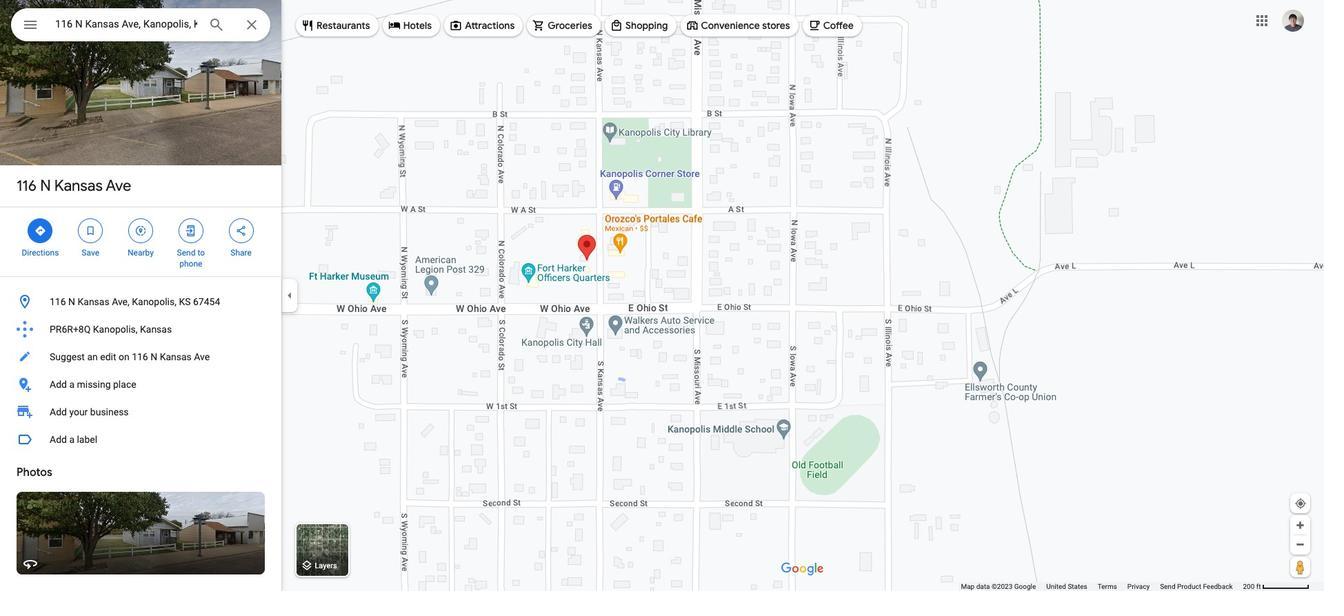 Task type: locate. For each thing, give the bounding box(es) containing it.
1 vertical spatial a
[[69, 435, 75, 446]]

send product feedback button
[[1160, 583, 1233, 592]]

add left label
[[50, 435, 67, 446]]

show your location image
[[1295, 498, 1307, 510]]

privacy
[[1128, 584, 1150, 591]]


[[84, 223, 97, 239]]

n right the on
[[150, 352, 157, 363]]

nearby
[[128, 248, 154, 258]]

1 a from the top
[[69, 379, 75, 390]]

0 horizontal spatial n
[[40, 177, 51, 196]]

kansas inside button
[[140, 324, 172, 335]]

3 add from the top
[[50, 435, 67, 446]]

send product feedback
[[1160, 584, 1233, 591]]

feedback
[[1203, 584, 1233, 591]]

google maps element
[[0, 0, 1324, 592]]

116 n kansas ave, kanopolis, ks 67454
[[50, 297, 220, 308]]

a inside add a label button
[[69, 435, 75, 446]]

ft
[[1257, 584, 1261, 591]]

united states
[[1047, 584, 1088, 591]]

1 horizontal spatial send
[[1160, 584, 1176, 591]]

kansas
[[54, 177, 103, 196], [78, 297, 109, 308], [140, 324, 172, 335], [160, 352, 192, 363]]

restaurants button
[[296, 9, 378, 42]]

n
[[40, 177, 51, 196], [68, 297, 75, 308], [150, 352, 157, 363]]

send inside button
[[1160, 584, 1176, 591]]

1 vertical spatial add
[[50, 407, 67, 418]]

None field
[[55, 16, 197, 32]]

suggest an edit on 116 n kansas ave
[[50, 352, 210, 363]]

add for add your business
[[50, 407, 67, 418]]

ave,
[[112, 297, 130, 308]]

2 add from the top
[[50, 407, 67, 418]]

coffee
[[823, 19, 854, 32]]

116 up 
[[17, 177, 37, 196]]

2 horizontal spatial n
[[150, 352, 157, 363]]

0 vertical spatial kanopolis,
[[132, 297, 177, 308]]

a for label
[[69, 435, 75, 446]]

kanopolis,
[[132, 297, 177, 308], [93, 324, 138, 335]]


[[134, 223, 147, 239]]

groceries button
[[527, 9, 601, 42]]

states
[[1068, 584, 1088, 591]]

a
[[69, 379, 75, 390], [69, 435, 75, 446]]

1 horizontal spatial ave
[[194, 352, 210, 363]]

a inside add a missing place button
[[69, 379, 75, 390]]


[[185, 223, 197, 239]]

200 ft button
[[1243, 584, 1310, 591]]

a left label
[[69, 435, 75, 446]]

add down 'suggest'
[[50, 379, 67, 390]]

kansas left ave,
[[78, 297, 109, 308]]

116 n kansas ave
[[17, 177, 131, 196]]

directions
[[22, 248, 59, 258]]

0 vertical spatial add
[[50, 379, 67, 390]]

add
[[50, 379, 67, 390], [50, 407, 67, 418], [50, 435, 67, 446]]

1 horizontal spatial n
[[68, 297, 75, 308]]

2 vertical spatial add
[[50, 435, 67, 446]]

add inside button
[[50, 379, 67, 390]]

116 N Kansas Ave, Kanopolis, KS 67454 field
[[11, 8, 270, 41]]

send inside "send to phone"
[[177, 248, 195, 258]]

0 vertical spatial ave
[[106, 177, 131, 196]]

0 vertical spatial a
[[69, 379, 75, 390]]

edit
[[100, 352, 116, 363]]

a left the missing
[[69, 379, 75, 390]]

2 vertical spatial n
[[150, 352, 157, 363]]

kansas down 116 n kansas ave, kanopolis, ks 67454 button
[[140, 324, 172, 335]]

phone
[[179, 259, 202, 269]]

attractions button
[[444, 9, 523, 42]]

add left your
[[50, 407, 67, 418]]

photos
[[17, 466, 52, 480]]

116 for 116 n kansas ave
[[17, 177, 37, 196]]

ave up actions for 116 n kansas ave region
[[106, 177, 131, 196]]

place
[[113, 379, 136, 390]]

label
[[77, 435, 97, 446]]

2 horizontal spatial 116
[[132, 352, 148, 363]]

116 inside the suggest an edit on 116 n kansas ave button
[[132, 352, 148, 363]]

kansas for 116 n kansas ave, kanopolis, ks 67454
[[78, 297, 109, 308]]

hotels
[[403, 19, 432, 32]]

united
[[1047, 584, 1066, 591]]

1 vertical spatial n
[[68, 297, 75, 308]]

0 horizontal spatial send
[[177, 248, 195, 258]]

200 ft
[[1243, 584, 1261, 591]]


[[235, 223, 247, 239]]

footer
[[961, 583, 1243, 592]]

groceries
[[548, 19, 592, 32]]

0 vertical spatial send
[[177, 248, 195, 258]]

coffee button
[[803, 9, 862, 42]]

send left product
[[1160, 584, 1176, 591]]

116 up pr6r+8q
[[50, 297, 66, 308]]

send to phone
[[177, 248, 205, 269]]

1 horizontal spatial 116
[[50, 297, 66, 308]]

kanopolis, down ave,
[[93, 324, 138, 335]]

1 vertical spatial 116
[[50, 297, 66, 308]]

add a missing place
[[50, 379, 136, 390]]

0 horizontal spatial ave
[[106, 177, 131, 196]]

actions for 116 n kansas ave region
[[0, 208, 281, 277]]

ave
[[106, 177, 131, 196], [194, 352, 210, 363]]

kansas up 
[[54, 177, 103, 196]]

add your business
[[50, 407, 129, 418]]

none field inside "116 n kansas ave, kanopolis, ks 67454" field
[[55, 16, 197, 32]]

1 add from the top
[[50, 379, 67, 390]]

116 right the on
[[132, 352, 148, 363]]

footer containing map data ©2023 google
[[961, 583, 1243, 592]]

116 inside 116 n kansas ave, kanopolis, ks 67454 button
[[50, 297, 66, 308]]

layers
[[315, 562, 337, 571]]

convenience stores
[[701, 19, 790, 32]]

n up pr6r+8q
[[68, 297, 75, 308]]

0 vertical spatial n
[[40, 177, 51, 196]]

0 horizontal spatial 116
[[17, 177, 37, 196]]

send
[[177, 248, 195, 258], [1160, 584, 1176, 591]]

send up phone
[[177, 248, 195, 258]]

n up 
[[40, 177, 51, 196]]

ave down 67454
[[194, 352, 210, 363]]

kanopolis, left the "ks"
[[132, 297, 177, 308]]

1 vertical spatial ave
[[194, 352, 210, 363]]

1 vertical spatial kanopolis,
[[93, 324, 138, 335]]

1 vertical spatial send
[[1160, 584, 1176, 591]]

kansas down pr6r+8q kanopolis, kansas button
[[160, 352, 192, 363]]

2 a from the top
[[69, 435, 75, 446]]

0 vertical spatial 116
[[17, 177, 37, 196]]

2 vertical spatial 116
[[132, 352, 148, 363]]

116
[[17, 177, 37, 196], [50, 297, 66, 308], [132, 352, 148, 363]]

add inside button
[[50, 435, 67, 446]]

add your business link
[[0, 399, 281, 426]]



Task type: describe. For each thing, give the bounding box(es) containing it.
pr6r+8q kanopolis, kansas button
[[0, 316, 281, 343]]

on
[[119, 352, 129, 363]]

product
[[1177, 584, 1202, 591]]

convenience stores button
[[681, 9, 799, 42]]

kansas for pr6r+8q kanopolis, kansas
[[140, 324, 172, 335]]


[[34, 223, 46, 239]]

add for add a label
[[50, 435, 67, 446]]

add a missing place button
[[0, 371, 281, 399]]

add a label button
[[0, 426, 281, 454]]


[[22, 15, 39, 34]]

privacy button
[[1128, 583, 1150, 592]]

shopping
[[626, 19, 668, 32]]

missing
[[77, 379, 111, 390]]

a for missing
[[69, 379, 75, 390]]

suggest an edit on 116 n kansas ave button
[[0, 343, 281, 371]]

map data ©2023 google
[[961, 584, 1036, 591]]

n for 116 n kansas ave
[[40, 177, 51, 196]]

google
[[1014, 584, 1036, 591]]

data
[[976, 584, 990, 591]]

convenience
[[701, 19, 760, 32]]

terms
[[1098, 584, 1117, 591]]

kanopolis, inside button
[[93, 324, 138, 335]]

suggest
[[50, 352, 85, 363]]

kansas for 116 n kansas ave
[[54, 177, 103, 196]]

google account: nolan park  
(nolan.park@adept.ai) image
[[1282, 9, 1304, 31]]

kanopolis, inside button
[[132, 297, 177, 308]]

show street view coverage image
[[1291, 557, 1311, 578]]

hotels button
[[383, 9, 440, 42]]

business
[[90, 407, 129, 418]]

shopping button
[[605, 9, 676, 42]]

send for send product feedback
[[1160, 584, 1176, 591]]

zoom in image
[[1295, 521, 1306, 531]]

ave inside button
[[194, 352, 210, 363]]

pr6r+8q kanopolis, kansas
[[50, 324, 172, 335]]

to
[[198, 248, 205, 258]]

united states button
[[1047, 583, 1088, 592]]

map
[[961, 584, 975, 591]]

67454
[[193, 297, 220, 308]]

pr6r+8q
[[50, 324, 91, 335]]

116 n kansas ave, kanopolis, ks 67454 button
[[0, 288, 281, 316]]

 button
[[11, 8, 50, 44]]

116 for 116 n kansas ave, kanopolis, ks 67454
[[50, 297, 66, 308]]

ks
[[179, 297, 191, 308]]

send for send to phone
[[177, 248, 195, 258]]

add for add a missing place
[[50, 379, 67, 390]]

footer inside the google maps element
[[961, 583, 1243, 592]]

terms button
[[1098, 583, 1117, 592]]

restaurants
[[317, 19, 370, 32]]

116 n kansas ave main content
[[0, 0, 281, 592]]

zoom out image
[[1295, 540, 1306, 550]]

share
[[231, 248, 252, 258]]

save
[[82, 248, 99, 258]]

an
[[87, 352, 98, 363]]

 search field
[[11, 8, 270, 44]]

200
[[1243, 584, 1255, 591]]

attractions
[[465, 19, 515, 32]]

stores
[[762, 19, 790, 32]]

n for 116 n kansas ave, kanopolis, ks 67454
[[68, 297, 75, 308]]

collapse side panel image
[[282, 288, 297, 303]]

add a label
[[50, 435, 97, 446]]

your
[[69, 407, 88, 418]]

©2023
[[992, 584, 1013, 591]]



Task type: vqa. For each thing, say whether or not it's contained in the screenshot.


